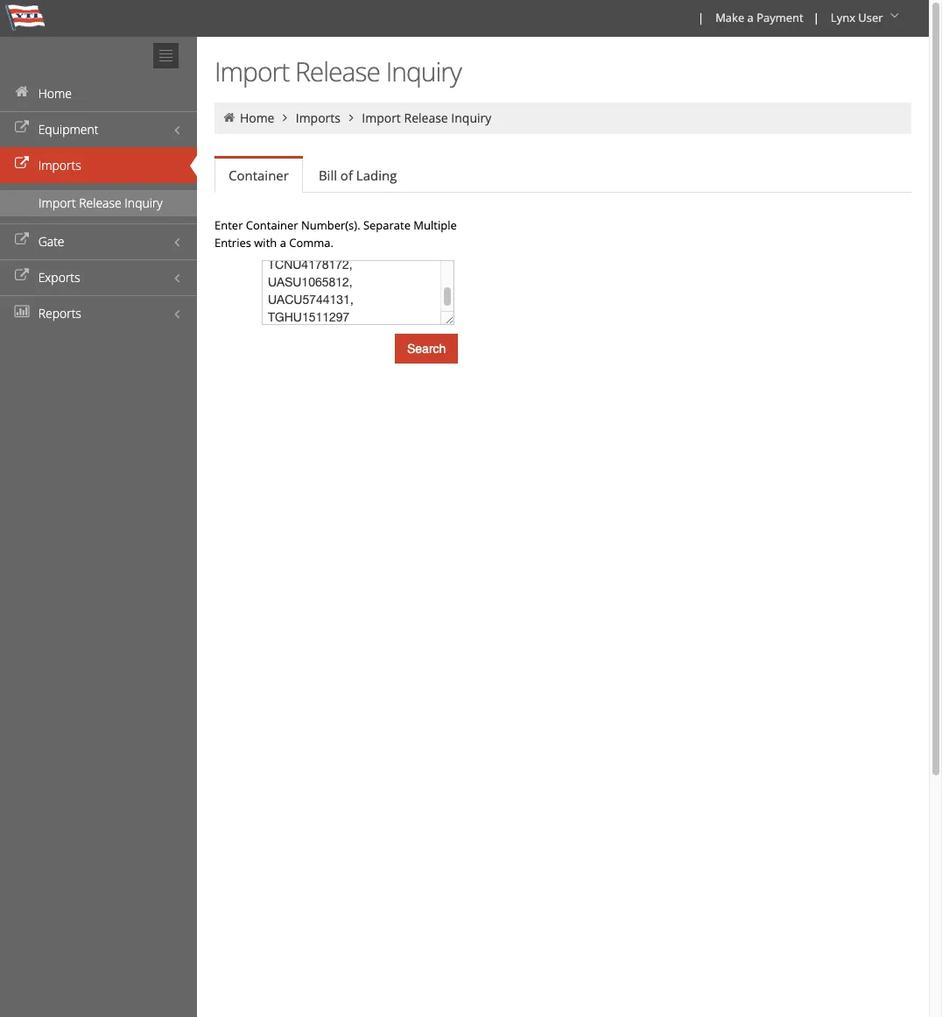 Task type: locate. For each thing, give the bounding box(es) containing it.
external link image inside the equipment 'link'
[[13, 122, 31, 134]]

enter
[[215, 217, 243, 233]]

release
[[295, 53, 380, 89], [404, 110, 448, 126], [79, 194, 122, 211]]

0 horizontal spatial a
[[280, 235, 286, 251]]

0 vertical spatial external link image
[[13, 122, 31, 134]]

import right angle right image
[[362, 110, 401, 126]]

| left make
[[698, 10, 705, 25]]

2 | from the left
[[814, 10, 820, 25]]

import
[[215, 53, 289, 89], [362, 110, 401, 126], [39, 194, 76, 211]]

import release inquiry right angle right image
[[362, 110, 492, 126]]

imports link down equipment
[[0, 147, 197, 183]]

bill
[[319, 166, 337, 184]]

lynx user link
[[823, 0, 910, 37]]

0 horizontal spatial import release inquiry link
[[0, 190, 197, 216]]

2 vertical spatial import
[[39, 194, 76, 211]]

2 horizontal spatial release
[[404, 110, 448, 126]]

external link image inside exports link
[[13, 270, 31, 282]]

import up home icon
[[215, 53, 289, 89]]

release right angle right image
[[404, 110, 448, 126]]

a right make
[[748, 10, 754, 25]]

container up with
[[246, 217, 298, 233]]

0 vertical spatial a
[[748, 10, 754, 25]]

| left 'lynx'
[[814, 10, 820, 25]]

imports link left angle right image
[[296, 110, 341, 126]]

1 vertical spatial release
[[404, 110, 448, 126]]

import release inquiry link up "gate" link
[[0, 190, 197, 216]]

1 vertical spatial import
[[362, 110, 401, 126]]

0 horizontal spatial |
[[698, 10, 705, 25]]

1 vertical spatial container
[[246, 217, 298, 233]]

None text field
[[262, 260, 455, 325]]

make a payment
[[716, 10, 804, 25]]

import up gate
[[39, 194, 76, 211]]

0 vertical spatial import release inquiry
[[215, 53, 462, 89]]

with
[[254, 235, 277, 251]]

0 horizontal spatial release
[[79, 194, 122, 211]]

release up angle right image
[[295, 53, 380, 89]]

a right with
[[280, 235, 286, 251]]

user
[[859, 10, 884, 25]]

imports down equipment
[[38, 157, 81, 173]]

external link image for exports
[[13, 270, 31, 282]]

home link
[[0, 75, 197, 111], [240, 110, 275, 126]]

import release inquiry
[[215, 53, 462, 89], [362, 110, 492, 126], [39, 194, 163, 211]]

0 horizontal spatial imports link
[[0, 147, 197, 183]]

release for topmost 'import release inquiry' link
[[404, 110, 448, 126]]

entries
[[215, 235, 251, 251]]

angle down image
[[887, 10, 904, 22]]

external link image
[[13, 122, 31, 134], [13, 158, 31, 170], [13, 270, 31, 282]]

1 horizontal spatial home
[[240, 110, 275, 126]]

0 horizontal spatial home link
[[0, 75, 197, 111]]

home left angle right icon
[[240, 110, 275, 126]]

imports left angle right image
[[296, 110, 341, 126]]

import release inquiry link right angle right image
[[362, 110, 492, 126]]

search button
[[395, 334, 459, 364]]

0 horizontal spatial home
[[38, 85, 72, 102]]

2 vertical spatial release
[[79, 194, 122, 211]]

container link
[[215, 159, 303, 193]]

lynx
[[831, 10, 856, 25]]

2 vertical spatial external link image
[[13, 270, 31, 282]]

home
[[38, 85, 72, 102], [240, 110, 275, 126]]

home link left angle right icon
[[240, 110, 275, 126]]

2 external link image from the top
[[13, 158, 31, 170]]

|
[[698, 10, 705, 25], [814, 10, 820, 25]]

1 vertical spatial inquiry
[[451, 110, 492, 126]]

home link up equipment
[[0, 75, 197, 111]]

1 horizontal spatial import release inquiry link
[[362, 110, 492, 126]]

0 horizontal spatial import
[[39, 194, 76, 211]]

container
[[229, 166, 289, 184], [246, 217, 298, 233]]

0 vertical spatial imports link
[[296, 110, 341, 126]]

1 horizontal spatial |
[[814, 10, 820, 25]]

0 vertical spatial import
[[215, 53, 289, 89]]

1 horizontal spatial home link
[[240, 110, 275, 126]]

comma.
[[289, 235, 334, 251]]

a
[[748, 10, 754, 25], [280, 235, 286, 251]]

1 vertical spatial external link image
[[13, 158, 31, 170]]

angle right image
[[344, 111, 359, 124]]

1 vertical spatial home
[[240, 110, 275, 126]]

lading
[[356, 166, 397, 184]]

a inside enter container number(s).  separate multiple entries with a comma.
[[280, 235, 286, 251]]

1 external link image from the top
[[13, 122, 31, 134]]

0 vertical spatial release
[[295, 53, 380, 89]]

import release inquiry link
[[362, 110, 492, 126], [0, 190, 197, 216]]

1 vertical spatial import release inquiry
[[362, 110, 492, 126]]

separate
[[363, 217, 411, 233]]

multiple
[[414, 217, 457, 233]]

1 horizontal spatial release
[[295, 53, 380, 89]]

gate link
[[0, 223, 197, 259]]

1 vertical spatial a
[[280, 235, 286, 251]]

bill of lading link
[[305, 158, 411, 193]]

import release inquiry up "gate" link
[[39, 194, 163, 211]]

imports link
[[296, 110, 341, 126], [0, 147, 197, 183]]

1 vertical spatial imports
[[38, 157, 81, 173]]

imports
[[296, 110, 341, 126], [38, 157, 81, 173]]

payment
[[757, 10, 804, 25]]

1 horizontal spatial a
[[748, 10, 754, 25]]

2 vertical spatial import release inquiry
[[39, 194, 163, 211]]

release up "gate" link
[[79, 194, 122, 211]]

2 vertical spatial inquiry
[[125, 194, 163, 211]]

home right home image
[[38, 85, 72, 102]]

0 vertical spatial inquiry
[[386, 53, 462, 89]]

import release inquiry up angle right image
[[215, 53, 462, 89]]

0 vertical spatial imports
[[296, 110, 341, 126]]

2 horizontal spatial import
[[362, 110, 401, 126]]

1 vertical spatial import release inquiry link
[[0, 190, 197, 216]]

container up enter
[[229, 166, 289, 184]]

inquiry
[[386, 53, 462, 89], [451, 110, 492, 126], [125, 194, 163, 211]]

3 external link image from the top
[[13, 270, 31, 282]]



Task type: describe. For each thing, give the bounding box(es) containing it.
exports
[[38, 269, 80, 286]]

angle right image
[[278, 111, 293, 124]]

a inside "link"
[[748, 10, 754, 25]]

1 | from the left
[[698, 10, 705, 25]]

reports
[[38, 305, 81, 322]]

inquiry for the leftmost 'import release inquiry' link
[[125, 194, 163, 211]]

number(s).
[[301, 217, 361, 233]]

release for the leftmost 'import release inquiry' link
[[79, 194, 122, 211]]

equipment link
[[0, 111, 197, 147]]

1 horizontal spatial imports link
[[296, 110, 341, 126]]

external link image
[[13, 234, 31, 246]]

1 vertical spatial imports link
[[0, 147, 197, 183]]

exports link
[[0, 259, 197, 295]]

0 vertical spatial container
[[229, 166, 289, 184]]

container inside enter container number(s).  separate multiple entries with a comma.
[[246, 217, 298, 233]]

equipment
[[38, 121, 99, 138]]

1 horizontal spatial import
[[215, 53, 289, 89]]

bar chart image
[[13, 306, 31, 318]]

reports link
[[0, 295, 197, 331]]

of
[[341, 166, 353, 184]]

home image
[[13, 86, 31, 98]]

external link image for imports
[[13, 158, 31, 170]]

gate
[[38, 233, 64, 250]]

enter container number(s).  separate multiple entries with a comma.
[[215, 217, 457, 251]]

0 horizontal spatial imports
[[38, 157, 81, 173]]

bill of lading
[[319, 166, 397, 184]]

search
[[407, 342, 446, 356]]

make
[[716, 10, 745, 25]]

external link image for equipment
[[13, 122, 31, 134]]

make a payment link
[[708, 0, 810, 37]]

home image
[[222, 111, 237, 124]]

lynx user
[[831, 10, 884, 25]]

0 vertical spatial import release inquiry link
[[362, 110, 492, 126]]

1 horizontal spatial imports
[[296, 110, 341, 126]]

0 vertical spatial home
[[38, 85, 72, 102]]

inquiry for topmost 'import release inquiry' link
[[451, 110, 492, 126]]



Task type: vqa. For each thing, say whether or not it's contained in the screenshot.
HOLD
no



